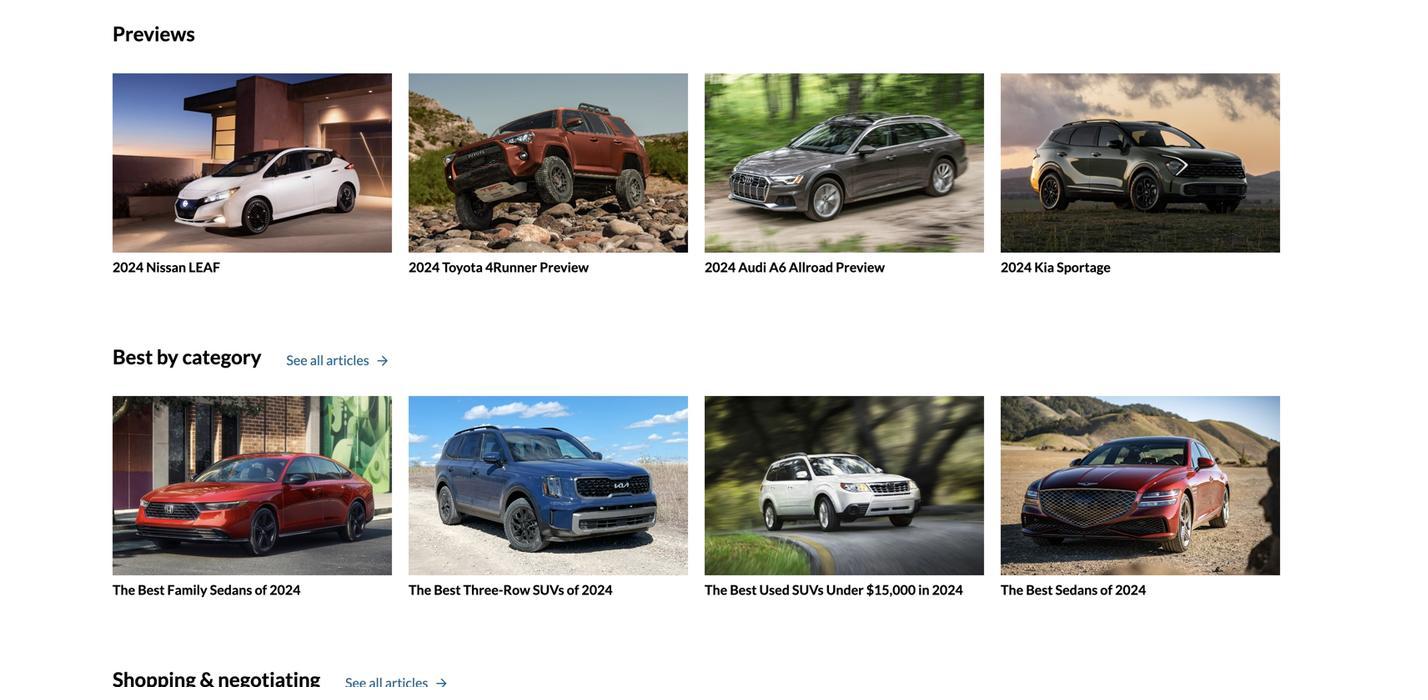 Task type: vqa. For each thing, say whether or not it's contained in the screenshot.
'best' associated with The Best Three-Row SUVs of 2024
yes



Task type: describe. For each thing, give the bounding box(es) containing it.
see all articles
[[286, 352, 369, 368]]

a6
[[769, 259, 786, 275]]

row
[[503, 582, 530, 598]]

the best used suvs under $15,000 in 2024 image
[[705, 396, 984, 576]]

2024 kia sportage link
[[1001, 73, 1280, 275]]

sportage
[[1057, 259, 1111, 275]]

nissan
[[146, 259, 186, 275]]

by
[[157, 345, 178, 369]]

the best used suvs under $15,000 in 2024
[[705, 582, 963, 598]]

arrow right image inside see all articles "link"
[[378, 355, 388, 367]]

family
[[167, 582, 207, 598]]

sedans inside the best sedans of 2024 link
[[1056, 582, 1098, 598]]

$15,000
[[866, 582, 916, 598]]

previews
[[113, 22, 195, 46]]

sedans inside 'the best family sedans of 2024' link
[[210, 582, 252, 598]]

the best three-row suvs of 2024
[[409, 582, 613, 598]]

best by category
[[113, 345, 261, 369]]

2024 audi a6 allroad preview link
[[705, 73, 984, 275]]

best for the best sedans of 2024
[[1026, 582, 1053, 598]]

best for the best used suvs under $15,000 in 2024
[[730, 582, 757, 598]]

best for the best three-row suvs of 2024
[[434, 582, 461, 598]]

the best family sedans of 2024 image
[[113, 396, 392, 576]]

audi
[[738, 259, 767, 275]]

2024 toyota 4runner preview link
[[409, 73, 688, 275]]

the for the best sedans of 2024
[[1001, 582, 1024, 598]]

the for the best three-row suvs of 2024
[[409, 582, 431, 598]]

2 preview from the left
[[836, 259, 885, 275]]

three-
[[463, 582, 503, 598]]

the best used suvs under $15,000 in 2024 link
[[705, 396, 984, 598]]

1 vertical spatial arrow right image
[[436, 678, 447, 687]]

see all articles link
[[286, 350, 388, 370]]

the best sedans of 2024 link
[[1001, 396, 1280, 598]]

the for the best used suvs under $15,000 in 2024
[[705, 582, 728, 598]]



Task type: locate. For each thing, give the bounding box(es) containing it.
1 horizontal spatial preview
[[836, 259, 885, 275]]

1 preview from the left
[[540, 259, 589, 275]]

2024
[[113, 259, 144, 275], [409, 259, 440, 275], [705, 259, 736, 275], [1001, 259, 1032, 275], [270, 582, 301, 598], [582, 582, 613, 598], [932, 582, 963, 598], [1115, 582, 1146, 598]]

the best three-row suvs of 2024 image
[[409, 396, 688, 576]]

preview
[[540, 259, 589, 275], [836, 259, 885, 275]]

0 horizontal spatial preview
[[540, 259, 589, 275]]

toyota
[[442, 259, 483, 275]]

used
[[759, 582, 790, 598]]

1 of from the left
[[255, 582, 267, 598]]

1 sedans from the left
[[210, 582, 252, 598]]

the best sedans of 2024
[[1001, 582, 1146, 598]]

2024 toyota 4runner preview image
[[409, 73, 688, 253]]

kia
[[1034, 259, 1054, 275]]

all
[[310, 352, 324, 368]]

2024 nissan leaf link
[[113, 73, 392, 275]]

2024 nissan leaf
[[113, 259, 220, 275]]

best
[[113, 345, 153, 369], [138, 582, 165, 598], [434, 582, 461, 598], [730, 582, 757, 598], [1026, 582, 1053, 598]]

allroad
[[789, 259, 833, 275]]

0 horizontal spatial suvs
[[533, 582, 564, 598]]

suvs
[[533, 582, 564, 598], [792, 582, 824, 598]]

1 horizontal spatial arrow right image
[[436, 678, 447, 687]]

0 horizontal spatial sedans
[[210, 582, 252, 598]]

the best sedans of 2024 image
[[1001, 396, 1280, 576]]

arrow right image
[[378, 355, 388, 367], [436, 678, 447, 687]]

the
[[113, 582, 135, 598], [409, 582, 431, 598], [705, 582, 728, 598], [1001, 582, 1024, 598]]

2 suvs from the left
[[792, 582, 824, 598]]

category
[[182, 345, 261, 369]]

4 the from the left
[[1001, 582, 1024, 598]]

preview right 'allroad'
[[836, 259, 885, 275]]

3 of from the left
[[1100, 582, 1113, 598]]

4runner
[[485, 259, 537, 275]]

2 sedans from the left
[[1056, 582, 1098, 598]]

2 the from the left
[[409, 582, 431, 598]]

2024 audi a6 allroad preview
[[705, 259, 885, 275]]

suvs right the row
[[533, 582, 564, 598]]

2024 kia sportage
[[1001, 259, 1111, 275]]

0 vertical spatial arrow right image
[[378, 355, 388, 367]]

see
[[286, 352, 308, 368]]

2 horizontal spatial of
[[1100, 582, 1113, 598]]

3 the from the left
[[705, 582, 728, 598]]

2 of from the left
[[567, 582, 579, 598]]

0 horizontal spatial arrow right image
[[378, 355, 388, 367]]

1 horizontal spatial suvs
[[792, 582, 824, 598]]

2024 toyota 4runner preview
[[409, 259, 589, 275]]

the for the best family sedans of 2024
[[113, 582, 135, 598]]

articles
[[326, 352, 369, 368]]

under
[[826, 582, 864, 598]]

best for the best family sedans of 2024
[[138, 582, 165, 598]]

2024 nissan leaf image
[[113, 73, 392, 253]]

sedans
[[210, 582, 252, 598], [1056, 582, 1098, 598]]

suvs right used
[[792, 582, 824, 598]]

1 the from the left
[[113, 582, 135, 598]]

1 suvs from the left
[[533, 582, 564, 598]]

the best family sedans of 2024
[[113, 582, 301, 598]]

2024 kia sportage image
[[1001, 73, 1280, 253]]

preview right 4runner
[[540, 259, 589, 275]]

0 horizontal spatial of
[[255, 582, 267, 598]]

of
[[255, 582, 267, 598], [567, 582, 579, 598], [1100, 582, 1113, 598]]

the best three-row suvs of 2024 link
[[409, 396, 688, 598]]

1 horizontal spatial of
[[567, 582, 579, 598]]

the best family sedans of 2024 link
[[113, 396, 392, 598]]

in
[[918, 582, 930, 598]]

1 horizontal spatial sedans
[[1056, 582, 1098, 598]]

leaf
[[189, 259, 220, 275]]

2024 audi a6 allroad preview image
[[705, 73, 984, 253]]



